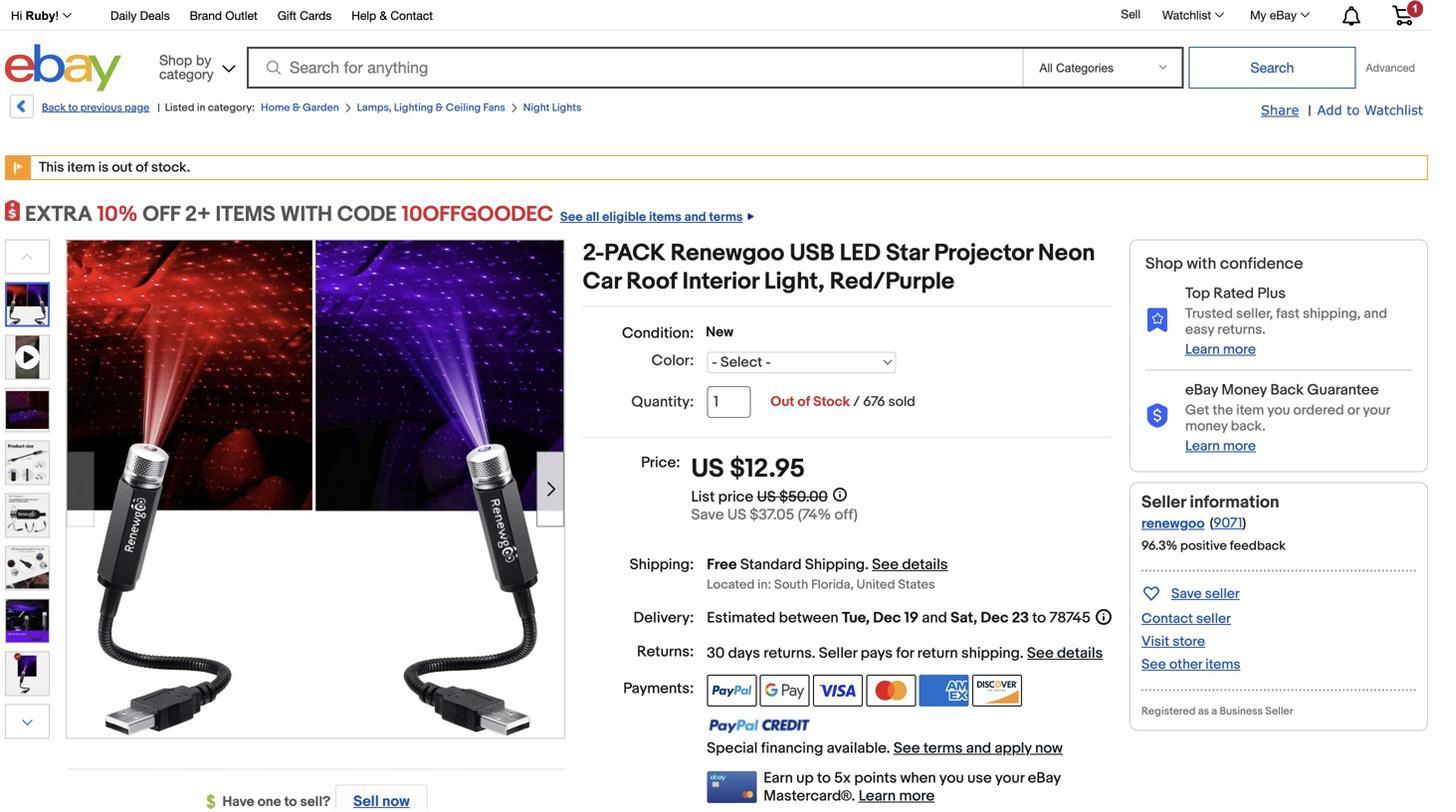 Task type: locate. For each thing, give the bounding box(es) containing it.
1 horizontal spatial seller
[[1142, 492, 1187, 513]]

with details__icon image left easy
[[1146, 307, 1170, 332]]

states
[[898, 577, 935, 593]]

ebay down now
[[1028, 770, 1061, 787]]

0 vertical spatial details
[[902, 556, 948, 574]]

learn right 5x
[[859, 787, 896, 805]]

us $12.95
[[691, 454, 805, 485]]

more down returns.
[[1224, 341, 1256, 358]]

& left ceiling
[[436, 102, 444, 114]]

0 horizontal spatial save
[[691, 506, 724, 524]]

learn inside top rated plus trusted seller, fast shipping, and easy returns. learn more
[[1186, 341, 1220, 358]]

sell link
[[1113, 7, 1150, 21]]

my ebay
[[1251, 8, 1297, 22]]

item down money
[[1237, 402, 1265, 419]]

0 vertical spatial your
[[1364, 402, 1391, 419]]

ebay up get
[[1186, 381, 1219, 399]]

details down 78745
[[1057, 645, 1103, 663]]

shop
[[159, 52, 192, 68], [1146, 254, 1184, 274]]

10%
[[97, 202, 138, 228]]

located
[[707, 577, 755, 593]]

5x
[[835, 770, 851, 787]]

item left is
[[67, 159, 95, 176]]

list
[[691, 488, 715, 506]]

1 horizontal spatial contact
[[1142, 611, 1194, 628]]

1 horizontal spatial shop
[[1146, 254, 1184, 274]]

south
[[775, 577, 809, 593]]

eligible
[[603, 210, 646, 225]]

0 vertical spatial contact
[[391, 8, 433, 22]]

and up use
[[967, 740, 992, 758]]

0 horizontal spatial see details link
[[872, 556, 948, 574]]

(
[[1210, 515, 1214, 532]]

when
[[901, 770, 936, 787]]

0 vertical spatial seller
[[1205, 586, 1240, 603]]

1 horizontal spatial |
[[1309, 103, 1312, 119]]

1 vertical spatial you
[[940, 770, 964, 787]]

with details__icon image left get
[[1146, 404, 1170, 429]]

watchlist down "advanced" link
[[1365, 102, 1424, 117]]

contact up visit store link
[[1142, 611, 1194, 628]]

. down 23
[[1020, 645, 1024, 663]]

2-
[[583, 239, 605, 268]]

renewgoo link
[[1142, 516, 1205, 533]]

1 vertical spatial learn
[[1186, 438, 1220, 455]]

1 horizontal spatial details
[[1057, 645, 1103, 663]]

advanced link
[[1357, 48, 1426, 88]]

ebay mastercard image
[[707, 772, 757, 803]]

account navigation
[[0, 0, 1429, 31]]

see all eligible items and terms
[[560, 210, 743, 225]]

united
[[857, 577, 896, 593]]

1 vertical spatial details
[[1057, 645, 1103, 663]]

1 horizontal spatial you
[[1268, 402, 1291, 419]]

0 vertical spatial you
[[1268, 402, 1291, 419]]

0 vertical spatial of
[[136, 159, 148, 176]]

picture 7 of 23 image
[[6, 653, 49, 695]]

see up united
[[872, 556, 899, 574]]

1 horizontal spatial item
[[1237, 402, 1265, 419]]

1 horizontal spatial &
[[380, 8, 387, 22]]

to left 5x
[[817, 770, 831, 787]]

2-pack renewgoo usb led star projector neon car roof interior light, red/purple - picture 1 of 23 image
[[67, 238, 564, 736]]

save us $37.05 (74% off)
[[691, 506, 858, 524]]

learn more link down easy
[[1186, 341, 1256, 358]]

to inside earn up to 5x points when you use your ebay mastercard®.
[[817, 770, 831, 787]]

96.3%
[[1142, 539, 1178, 554]]

1 horizontal spatial of
[[798, 394, 810, 411]]

back left previous on the top
[[42, 102, 66, 114]]

0 horizontal spatial dec
[[873, 609, 901, 627]]

you inside ebay money back guarantee get the item you ordered or your money back. learn more
[[1268, 402, 1291, 419]]

1 horizontal spatial .
[[865, 556, 869, 574]]

terms
[[709, 210, 743, 225], [924, 740, 963, 758]]

1 vertical spatial see details link
[[1028, 645, 1103, 663]]

1 horizontal spatial items
[[1206, 656, 1241, 673]]

see details link up 'states'
[[872, 556, 948, 574]]

save for save us $37.05 (74% off)
[[691, 506, 724, 524]]

share button
[[1262, 102, 1300, 119]]

1 horizontal spatial save
[[1172, 586, 1202, 603]]

0 vertical spatial with details__icon image
[[1146, 307, 1170, 332]]

& right help on the top of page
[[380, 8, 387, 22]]

seller up visa image
[[819, 645, 858, 663]]

code
[[337, 202, 397, 228]]

0 vertical spatial learn more link
[[1186, 341, 1256, 358]]

0 horizontal spatial you
[[940, 770, 964, 787]]

| left listed
[[158, 102, 160, 114]]

1 vertical spatial terms
[[924, 740, 963, 758]]

9071 link
[[1214, 515, 1243, 532]]

picture 2 of 23 image
[[6, 389, 49, 432]]

top rated plus trusted seller, fast shipping, and easy returns. learn more
[[1186, 285, 1388, 358]]

registered
[[1142, 705, 1196, 718]]

terms up when
[[924, 740, 963, 758]]

shipping:
[[630, 556, 694, 574]]

seller right business
[[1266, 705, 1294, 718]]

1 vertical spatial seller
[[819, 645, 858, 663]]

. down between
[[812, 645, 816, 663]]

1 horizontal spatial terms
[[924, 740, 963, 758]]

lamps, lighting & ceiling fans link
[[357, 102, 506, 114]]

. for shipping
[[865, 556, 869, 574]]

| listed in category:
[[158, 102, 255, 114]]

0 horizontal spatial ebay
[[1028, 770, 1061, 787]]

deals
[[140, 8, 170, 22]]

see all eligible items and terms link
[[553, 202, 754, 228]]

of
[[136, 159, 148, 176], [798, 394, 810, 411]]

2 horizontal spatial us
[[757, 488, 776, 506]]

2 vertical spatial more
[[900, 787, 935, 805]]

items right "eligible"
[[649, 210, 682, 225]]

1 vertical spatial seller
[[1197, 611, 1232, 628]]

0 vertical spatial item
[[67, 159, 95, 176]]

seller down save seller at the bottom right
[[1197, 611, 1232, 628]]

seller inside us $12.95 main content
[[819, 645, 858, 663]]

shop with confidence
[[1146, 254, 1304, 274]]

renewgoo
[[671, 239, 785, 268]]

back up ordered
[[1271, 381, 1304, 399]]

save up 'free'
[[691, 506, 724, 524]]

1 horizontal spatial your
[[1364, 402, 1391, 419]]

1 vertical spatial item
[[1237, 402, 1265, 419]]

1 vertical spatial save
[[1172, 586, 1202, 603]]

night lights
[[523, 102, 582, 114]]

paypal credit image
[[707, 719, 811, 734]]

learn more link down 'special financing available. see terms and apply now'
[[859, 787, 935, 805]]

this item is out of stock.
[[39, 159, 190, 176]]

see details link down 78745
[[1028, 645, 1103, 663]]

visit
[[1142, 634, 1170, 651]]

2 vertical spatial learn
[[859, 787, 896, 805]]

0 vertical spatial back
[[42, 102, 66, 114]]

1 vertical spatial learn more link
[[1186, 438, 1256, 455]]

save inside us $12.95 main content
[[691, 506, 724, 524]]

save
[[691, 506, 724, 524], [1172, 586, 1202, 603]]

shop for shop with confidence
[[1146, 254, 1184, 274]]

. for returns
[[812, 645, 816, 663]]

watchlist right sell
[[1163, 8, 1212, 22]]

. inside free standard shipping . see details located in: south florida, united states
[[865, 556, 869, 574]]

learn more link
[[1186, 341, 1256, 358], [1186, 438, 1256, 455], [859, 787, 935, 805]]

with details__icon image for ebay money back guarantee
[[1146, 404, 1170, 429]]

dec left 23
[[981, 609, 1009, 627]]

ebay inside ebay money back guarantee get the item you ordered or your money back. learn more
[[1186, 381, 1219, 399]]

to left previous on the top
[[68, 102, 78, 114]]

share | add to watchlist
[[1262, 102, 1424, 119]]

0 horizontal spatial shop
[[159, 52, 192, 68]]

)
[[1243, 515, 1247, 532]]

1 horizontal spatial ebay
[[1186, 381, 1219, 399]]

2 vertical spatial ebay
[[1028, 770, 1061, 787]]

1 vertical spatial back
[[1271, 381, 1304, 399]]

see down visit
[[1142, 656, 1167, 673]]

garden
[[303, 102, 339, 114]]

item inside ebay money back guarantee get the item you ordered or your money back. learn more
[[1237, 402, 1265, 419]]

registered as a business seller
[[1142, 705, 1294, 718]]

to right add
[[1347, 102, 1360, 117]]

2 vertical spatial seller
[[1266, 705, 1294, 718]]

picture 5 of 23 image
[[6, 547, 49, 590]]

1 dec from the left
[[873, 609, 901, 627]]

you
[[1268, 402, 1291, 419], [940, 770, 964, 787]]

items right the other
[[1206, 656, 1241, 673]]

lamps,
[[357, 102, 392, 114]]

dec
[[873, 609, 901, 627], [981, 609, 1009, 627]]

ceiling
[[446, 102, 481, 114]]

learn down easy
[[1186, 341, 1220, 358]]

1 with details__icon image from the top
[[1146, 307, 1170, 332]]

&
[[380, 8, 387, 22], [293, 102, 300, 114], [436, 102, 444, 114]]

more right "points"
[[900, 787, 935, 805]]

more
[[1224, 341, 1256, 358], [1224, 438, 1256, 455], [900, 787, 935, 805]]

!
[[55, 9, 59, 22]]

off
[[143, 202, 180, 228]]

2 with details__icon image from the top
[[1146, 404, 1170, 429]]

learn more link for rated
[[1186, 341, 1256, 358]]

0 horizontal spatial back
[[42, 102, 66, 114]]

your right 'or'
[[1364, 402, 1391, 419]]

color
[[652, 352, 690, 370]]

1 horizontal spatial see details link
[[1028, 645, 1103, 663]]

0 horizontal spatial details
[[902, 556, 948, 574]]

ruby
[[26, 9, 55, 22]]

more inside ebay money back guarantee get the item you ordered or your money back. learn more
[[1224, 438, 1256, 455]]

1 vertical spatial shop
[[1146, 254, 1184, 274]]

| left add
[[1309, 103, 1312, 119]]

help
[[352, 8, 377, 22]]

0 horizontal spatial seller
[[819, 645, 858, 663]]

seller inside contact seller visit store see other items
[[1197, 611, 1232, 628]]

0 vertical spatial items
[[649, 210, 682, 225]]

sold
[[889, 394, 916, 411]]

you right back.
[[1268, 402, 1291, 419]]

0 vertical spatial watchlist
[[1163, 8, 1212, 22]]

0 horizontal spatial your
[[996, 770, 1025, 787]]

us up list
[[691, 454, 724, 485]]

contact
[[391, 8, 433, 22], [1142, 611, 1194, 628]]

learn inside us $12.95 main content
[[859, 787, 896, 805]]

2 vertical spatial learn more link
[[859, 787, 935, 805]]

ebay right my
[[1270, 8, 1297, 22]]

0 vertical spatial shop
[[159, 52, 192, 68]]

up
[[797, 770, 814, 787]]

your down apply
[[996, 770, 1025, 787]]

contact inside contact seller visit store see other items
[[1142, 611, 1194, 628]]

interior
[[683, 268, 759, 296]]

$50.00
[[780, 488, 828, 506]]

shipping,
[[1303, 306, 1361, 323]]

0 horizontal spatial contact
[[391, 8, 433, 22]]

0 horizontal spatial item
[[67, 159, 95, 176]]

with details__icon image
[[1146, 307, 1170, 332], [1146, 404, 1170, 429]]

details up 'states'
[[902, 556, 948, 574]]

$12.95
[[730, 454, 805, 485]]

/
[[854, 394, 860, 411]]

& for home
[[293, 102, 300, 114]]

lights
[[552, 102, 582, 114]]

seller for contact
[[1197, 611, 1232, 628]]

0 horizontal spatial .
[[812, 645, 816, 663]]

warning image
[[6, 156, 31, 179]]

save inside button
[[1172, 586, 1202, 603]]

store
[[1173, 634, 1206, 651]]

see inside free standard shipping . see details located in: south florida, united states
[[872, 556, 899, 574]]

& inside help & contact link
[[380, 8, 387, 22]]

and right 19
[[922, 609, 948, 627]]

1 vertical spatial of
[[798, 394, 810, 411]]

and right "shipping,"
[[1364, 306, 1388, 323]]

1 vertical spatial items
[[1206, 656, 1241, 673]]

your inside earn up to 5x points when you use your ebay mastercard®.
[[996, 770, 1025, 787]]

1 horizontal spatial back
[[1271, 381, 1304, 399]]

2 horizontal spatial ebay
[[1270, 8, 1297, 22]]

0 horizontal spatial items
[[649, 210, 682, 225]]

None submit
[[1189, 47, 1357, 89]]

us left $37.05
[[728, 506, 747, 524]]

more down back.
[[1224, 438, 1256, 455]]

shop inside shop by category
[[159, 52, 192, 68]]

page
[[125, 102, 150, 114]]

seller for 30 days returns . seller pays for return shipping . see details
[[819, 645, 858, 663]]

shop left by
[[159, 52, 192, 68]]

learn down money
[[1186, 438, 1220, 455]]

use
[[968, 770, 992, 787]]

2 horizontal spatial seller
[[1266, 705, 1294, 718]]

paypal image
[[707, 675, 757, 707]]

1 vertical spatial watchlist
[[1365, 102, 1424, 117]]

see inside contact seller visit store see other items
[[1142, 656, 1167, 673]]

seller inside "seller information renewgoo ( 9071 ) 96.3% positive feedback"
[[1142, 492, 1187, 513]]

dec left 19
[[873, 609, 901, 627]]

. up united
[[865, 556, 869, 574]]

1 vertical spatial ebay
[[1186, 381, 1219, 399]]

out
[[112, 159, 133, 176]]

to right 23
[[1033, 609, 1047, 627]]

stock.
[[151, 159, 190, 176]]

night lights link
[[523, 102, 582, 114]]

see down 23
[[1028, 645, 1054, 663]]

0 horizontal spatial &
[[293, 102, 300, 114]]

1 vertical spatial with details__icon image
[[1146, 404, 1170, 429]]

outlet
[[225, 8, 258, 22]]

0 horizontal spatial watchlist
[[1163, 8, 1212, 22]]

0 horizontal spatial of
[[136, 159, 148, 176]]

0 vertical spatial more
[[1224, 341, 1256, 358]]

terms up renewgoo
[[709, 210, 743, 225]]

1 vertical spatial contact
[[1142, 611, 1194, 628]]

american express image
[[920, 675, 970, 707]]

my ebay link
[[1240, 3, 1319, 27]]

19
[[905, 609, 919, 627]]

all
[[586, 210, 600, 225]]

seller up contact seller link
[[1205, 586, 1240, 603]]

you left use
[[940, 770, 964, 787]]

plus
[[1258, 285, 1286, 303]]

watchlist inside account navigation
[[1163, 8, 1212, 22]]

0 vertical spatial terms
[[709, 210, 743, 225]]

off)
[[835, 506, 858, 524]]

0 vertical spatial save
[[691, 506, 724, 524]]

1 vertical spatial your
[[996, 770, 1025, 787]]

& right home
[[293, 102, 300, 114]]

now
[[1036, 740, 1063, 758]]

2 horizontal spatial &
[[436, 102, 444, 114]]

seller up the renewgoo link
[[1142, 492, 1187, 513]]

78745
[[1050, 609, 1091, 627]]

gift
[[278, 8, 297, 22]]

us down $12.95
[[757, 488, 776, 506]]

my
[[1251, 8, 1267, 22]]

seller inside 'save seller' button
[[1205, 586, 1240, 603]]

save up contact seller link
[[1172, 586, 1202, 603]]

1 horizontal spatial dec
[[981, 609, 1009, 627]]

0 horizontal spatial us
[[691, 454, 724, 485]]

contact right help on the top of page
[[391, 8, 433, 22]]

the
[[1213, 402, 1234, 419]]

learn more link down money
[[1186, 438, 1256, 455]]

0 vertical spatial learn
[[1186, 341, 1220, 358]]

your inside ebay money back guarantee get the item you ordered or your money back. learn more
[[1364, 402, 1391, 419]]

0 vertical spatial seller
[[1142, 492, 1187, 513]]

shipping
[[805, 556, 865, 574]]

1 vertical spatial more
[[1224, 438, 1256, 455]]

0 vertical spatial ebay
[[1270, 8, 1297, 22]]

list price us $50.00
[[691, 488, 828, 506]]

shop left the with
[[1146, 254, 1184, 274]]

30 days returns . seller pays for return shipping . see details
[[707, 645, 1103, 663]]

1 horizontal spatial watchlist
[[1365, 102, 1424, 117]]



Task type: vqa. For each thing, say whether or not it's contained in the screenshot.
Paypal Credit image on the bottom of the page
yes



Task type: describe. For each thing, give the bounding box(es) containing it.
0 horizontal spatial |
[[158, 102, 160, 114]]

save seller
[[1172, 586, 1240, 603]]

days
[[728, 645, 761, 663]]

extra
[[25, 202, 92, 228]]

1 horizontal spatial us
[[728, 506, 747, 524]]

more inside top rated plus trusted seller, fast shipping, and easy returns. learn more
[[1224, 341, 1256, 358]]

more inside us $12.95 main content
[[900, 787, 935, 805]]

car
[[583, 268, 621, 296]]

or
[[1348, 402, 1360, 419]]

help & contact
[[352, 8, 433, 22]]

video 1 of 1 image
[[6, 336, 49, 379]]

contact seller visit store see other items
[[1142, 611, 1241, 673]]

visa image
[[813, 675, 863, 707]]

terms inside us $12.95 main content
[[924, 740, 963, 758]]

items
[[216, 202, 276, 228]]

1 link
[[1381, 0, 1426, 29]]

shop by category banner
[[0, 0, 1429, 97]]

return
[[918, 645, 958, 663]]

brand outlet
[[190, 8, 258, 22]]

free
[[707, 556, 737, 574]]

hi
[[11, 9, 22, 22]]

with
[[1187, 254, 1217, 274]]

discover image
[[973, 675, 1023, 707]]

usb
[[790, 239, 835, 268]]

10offgoodec
[[402, 202, 553, 228]]

1
[[1413, 2, 1419, 15]]

led
[[840, 239, 881, 268]]

add
[[1318, 102, 1343, 117]]

daily deals link
[[111, 5, 170, 27]]

out of stock / 676 sold
[[771, 394, 916, 411]]

neon
[[1039, 239, 1096, 268]]

2 dec from the left
[[981, 609, 1009, 627]]

picture 3 of 23 image
[[6, 442, 49, 484]]

money
[[1186, 418, 1228, 435]]

dollar sign image
[[207, 795, 223, 809]]

for
[[896, 645, 914, 663]]

and inside top rated plus trusted seller, fast shipping, and easy returns. learn more
[[1364, 306, 1388, 323]]

seller for save
[[1205, 586, 1240, 603]]

condition:
[[622, 325, 694, 343]]

seller for registered as a business seller
[[1266, 705, 1294, 718]]

feedback
[[1230, 539, 1286, 554]]

picture 6 of 23 image
[[6, 600, 49, 643]]

top
[[1186, 285, 1211, 303]]

learn inside ebay money back guarantee get the item you ordered or your money back. learn more
[[1186, 438, 1220, 455]]

see up when
[[894, 740, 921, 758]]

in:
[[758, 577, 772, 593]]

category
[[159, 66, 214, 82]]

home & garden link
[[261, 102, 339, 114]]

pays
[[861, 645, 893, 663]]

watchlist inside share | add to watchlist
[[1365, 102, 1424, 117]]

Quantity: text field
[[707, 386, 751, 418]]

confidence
[[1221, 254, 1304, 274]]

trusted
[[1186, 306, 1234, 323]]

google pay image
[[760, 675, 810, 707]]

light,
[[765, 268, 825, 296]]

night
[[523, 102, 550, 114]]

home & garden
[[261, 102, 339, 114]]

us $12.95 main content
[[583, 239, 1114, 805]]

a
[[1212, 705, 1218, 718]]

returns.
[[1218, 322, 1266, 338]]

seller information renewgoo ( 9071 ) 96.3% positive feedback
[[1142, 492, 1286, 554]]

676
[[863, 394, 886, 411]]

learn more link for money
[[1186, 438, 1256, 455]]

florida,
[[812, 577, 854, 593]]

& for help
[[380, 8, 387, 22]]

out
[[771, 394, 795, 411]]

with details__icon image for top rated plus
[[1146, 307, 1170, 332]]

| inside share | add to watchlist
[[1309, 103, 1312, 119]]

special
[[707, 740, 758, 758]]

2 horizontal spatial .
[[1020, 645, 1024, 663]]

ebay inside earn up to 5x points when you use your ebay mastercard®.
[[1028, 770, 1061, 787]]

special financing available. see terms and apply now
[[707, 740, 1063, 758]]

details inside free standard shipping . see details located in: south florida, united states
[[902, 556, 948, 574]]

delivery:
[[634, 609, 694, 627]]

sat,
[[951, 609, 978, 627]]

0 horizontal spatial terms
[[709, 210, 743, 225]]

price
[[719, 488, 754, 506]]

gift cards link
[[278, 5, 332, 27]]

gift cards
[[278, 8, 332, 22]]

shop for shop by category
[[159, 52, 192, 68]]

master card image
[[867, 675, 916, 707]]

add to watchlist link
[[1318, 102, 1424, 119]]

earn up to 5x points when you use your ebay mastercard®.
[[764, 770, 1061, 805]]

business
[[1220, 705, 1264, 718]]

learn more
[[859, 787, 935, 805]]

picture 1 of 23 image
[[7, 284, 48, 325]]

picture 4 of 23 image
[[6, 494, 49, 537]]

save for save seller
[[1172, 586, 1202, 603]]

Search for anything text field
[[250, 49, 1019, 87]]

advanced
[[1366, 61, 1416, 74]]

30
[[707, 645, 725, 663]]

lamps, lighting & ceiling fans
[[357, 102, 506, 114]]

of inside us $12.95 main content
[[798, 394, 810, 411]]

shipping
[[962, 645, 1020, 663]]

none submit inside 'shop by category' banner
[[1189, 47, 1357, 89]]

to inside share | add to watchlist
[[1347, 102, 1360, 117]]

extra 10% off 2+ items with code 10offgoodec
[[25, 202, 553, 228]]

back inside ebay money back guarantee get the item you ordered or your money back. learn more
[[1271, 381, 1304, 399]]

0 vertical spatial see details link
[[872, 556, 948, 574]]

contact inside account navigation
[[391, 8, 433, 22]]

category:
[[208, 102, 255, 114]]

see left all
[[560, 210, 583, 225]]

daily
[[111, 8, 137, 22]]

rated
[[1214, 285, 1255, 303]]

items inside contact seller visit store see other items
[[1206, 656, 1241, 673]]

share
[[1262, 102, 1300, 117]]

you inside earn up to 5x points when you use your ebay mastercard®.
[[940, 770, 964, 787]]

guarantee
[[1308, 381, 1379, 399]]

red/purple
[[830, 268, 955, 296]]

shop by category button
[[150, 44, 240, 87]]

contact seller link
[[1142, 611, 1232, 628]]

roof
[[627, 268, 677, 296]]

ebay inside 'link'
[[1270, 8, 1297, 22]]

money
[[1222, 381, 1268, 399]]

points
[[855, 770, 897, 787]]

see other items link
[[1142, 656, 1241, 673]]

and up renewgoo
[[685, 210, 706, 225]]

projector
[[935, 239, 1033, 268]]

this
[[39, 159, 64, 176]]



